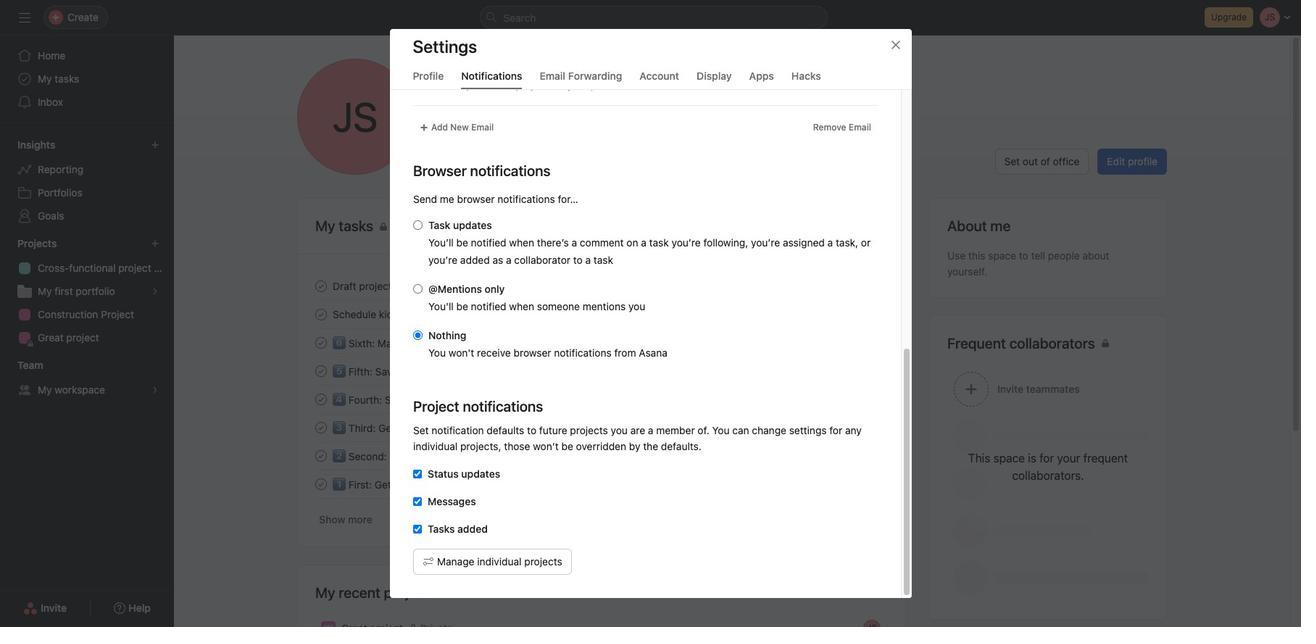 Task type: locate. For each thing, give the bounding box(es) containing it.
1 horizontal spatial of
[[1041, 155, 1050, 167]]

0 horizontal spatial project
[[66, 331, 99, 344]]

notifications
[[497, 193, 555, 205], [554, 347, 611, 359]]

2 mark complete image from the top
[[312, 334, 330, 351]]

Messages checkbox
[[413, 497, 422, 506]]

mark complete checkbox for 4️⃣
[[312, 390, 330, 408]]

time right the local
[[519, 125, 539, 138]]

you for @mentions only you'll be notified when someone mentions you
[[628, 300, 645, 312]]

you're left following,
[[671, 236, 700, 249]]

0 vertical spatial set
[[1004, 155, 1020, 167]]

1 horizontal spatial set
[[1004, 155, 1020, 167]]

you're left assigned at the right top of the page
[[751, 236, 780, 249]]

remove email
[[813, 122, 871, 133]]

third:
[[349, 422, 376, 434]]

for
[[829, 424, 842, 436], [515, 450, 528, 463]]

you're down you'll
[[428, 254, 457, 266]]

make
[[378, 337, 403, 349]]

1 vertical spatial on
[[626, 236, 638, 249]]

notifications inside nothing you won't receive browser notifications from asana
[[554, 347, 611, 359]]

1 horizontal spatial time
[[519, 125, 539, 138]]

get right first:
[[375, 478, 391, 491]]

updates
[[460, 79, 498, 91], [453, 219, 492, 231], [461, 468, 500, 480]]

in left the your
[[556, 79, 564, 91]]

set down 4️⃣ fourth: stay on top of incoming work
[[413, 424, 428, 436]]

to up won't
[[527, 424, 536, 436]]

3 mark complete checkbox from the top
[[312, 362, 330, 380]]

2 mark complete checkbox from the top
[[312, 390, 330, 408]]

2 vertical spatial be
[[561, 440, 573, 452]]

status
[[427, 79, 457, 91], [427, 468, 458, 480]]

construction project link
[[9, 303, 165, 326]]

work up defaults
[[499, 394, 521, 406]]

my
[[38, 72, 52, 85], [38, 285, 52, 297], [38, 383, 52, 396], [458, 478, 473, 491], [315, 584, 335, 601]]

1 when from the top
[[509, 236, 534, 249]]

tasks
[[427, 523, 455, 535]]

be right you'll
[[456, 236, 468, 249]]

be inside the set notification defaults to future projects you are a member of. you can change settings for any individual projects, those won't be overridden by the defaults.
[[561, 440, 573, 452]]

Mark complete checkbox
[[312, 277, 330, 295], [312, 334, 330, 351], [312, 362, 330, 380], [312, 419, 330, 436], [312, 447, 330, 464], [312, 475, 330, 493]]

member
[[656, 424, 695, 436]]

1 horizontal spatial on
[[501, 79, 512, 91]]

@mentions only you'll be notified when someone mentions you
[[428, 283, 645, 312]]

0 vertical spatial work
[[405, 337, 428, 349]]

1 vertical spatial task
[[593, 254, 613, 266]]

notified up the as
[[471, 236, 506, 249]]

first:
[[349, 478, 372, 491]]

the down are
[[643, 440, 658, 452]]

kickoff
[[379, 308, 411, 320]]

updates inside task updates you'll be notified when there's a comment on a task you're following, you're assigned a task, or you're added as a collaborator to a task
[[453, 219, 492, 231]]

mark complete checkbox left 6️⃣
[[312, 334, 330, 351]]

mark complete image left 2️⃣
[[312, 447, 330, 464]]

on left top
[[408, 394, 420, 406]]

hacks
[[791, 70, 821, 82]]

mark complete image for 4️⃣
[[312, 390, 330, 408]]

0 horizontal spatial task
[[593, 254, 613, 266]]

4️⃣
[[333, 394, 346, 406]]

0 vertical spatial asana
[[639, 347, 667, 359]]

when up collaborator
[[509, 236, 534, 249]]

0 horizontal spatial by
[[424, 365, 435, 378]]

added
[[460, 254, 489, 266], [457, 523, 487, 535]]

invite button
[[14, 595, 76, 621]]

2 horizontal spatial you
[[628, 300, 645, 312]]

status down settings
[[427, 79, 457, 91]]

to down comment
[[573, 254, 582, 266]]

0 horizontal spatial you're
[[428, 254, 457, 266]]

mark complete checkbox for draft
[[312, 277, 330, 295]]

can
[[732, 424, 749, 436]]

use
[[948, 249, 966, 262]]

@mentions
[[428, 283, 482, 295]]

project down construction project link
[[66, 331, 99, 344]]

only
[[484, 283, 504, 295]]

for right right
[[515, 450, 528, 463]]

on right comment
[[626, 236, 638, 249]]

mark complete image left 6️⃣
[[312, 334, 330, 351]]

of
[[1041, 155, 1050, 167], [441, 394, 450, 406]]

2️⃣
[[333, 450, 346, 463]]

1 notified from the top
[[471, 236, 506, 249]]

display button
[[697, 70, 732, 89]]

mark complete image left 4️⃣
[[312, 390, 330, 408]]

you inside @mentions only you'll be notified when someone mentions you
[[628, 300, 645, 312]]

1 vertical spatial you
[[610, 424, 627, 436]]

1 horizontal spatial individual
[[477, 555, 521, 568]]

when for someone
[[509, 300, 534, 312]]

2 vertical spatial project
[[66, 331, 99, 344]]

0 vertical spatial on
[[501, 79, 512, 91]]

upgrade button
[[1205, 7, 1253, 28]]

you right those on the left bottom of the page
[[531, 450, 548, 463]]

insights element
[[0, 132, 174, 231]]

updates up add new email on the top left of the page
[[460, 79, 498, 91]]

you for 2️⃣ second: find the layout that's right for you
[[531, 450, 548, 463]]

added left the as
[[460, 254, 489, 266]]

a left "task," at top right
[[827, 236, 833, 249]]

asana down nothing you won't receive browser notifications from asana
[[512, 365, 541, 378]]

when left someone
[[509, 300, 534, 312]]

you left are
[[610, 424, 627, 436]]

1 horizontal spatial in
[[556, 79, 564, 91]]

be down @mentions on the top
[[456, 300, 468, 312]]

work
[[405, 337, 428, 349], [499, 394, 521, 406]]

0 vertical spatial notified
[[471, 236, 506, 249]]

stay
[[385, 394, 406, 406]]

0 vertical spatial updates
[[460, 79, 498, 91]]

0 vertical spatial you
[[628, 300, 645, 312]]

mark complete checkbox left schedule
[[312, 306, 330, 323]]

0 horizontal spatial email
[[471, 122, 494, 133]]

1 vertical spatial mark complete checkbox
[[312, 390, 330, 408]]

mark complete image left the 1️⃣
[[312, 475, 330, 493]]

mark complete checkbox for 1️⃣
[[312, 475, 330, 493]]

6 mark complete checkbox from the top
[[312, 475, 330, 493]]

5 mark complete checkbox from the top
[[312, 447, 330, 464]]

mark complete image for 2️⃣
[[312, 447, 330, 464]]

0 horizontal spatial of
[[441, 394, 450, 406]]

my up board icon at bottom
[[315, 584, 335, 601]]

by
[[424, 365, 435, 378], [629, 440, 640, 452]]

mark complete checkbox left 3️⃣
[[312, 419, 330, 436]]

1 vertical spatial you
[[712, 424, 729, 436]]

2 vertical spatial projects
[[524, 555, 562, 568]]

my recent projects
[[315, 584, 437, 601]]

0 vertical spatial in
[[556, 79, 564, 91]]

0 vertical spatial time
[[519, 125, 539, 138]]

notified inside @mentions only you'll be notified when someone mentions you
[[471, 300, 506, 312]]

0 vertical spatial for
[[829, 424, 842, 436]]

of right out
[[1041, 155, 1050, 167]]

project left plan
[[118, 262, 151, 274]]

1 vertical spatial asana
[[512, 365, 541, 378]]

apps
[[749, 70, 774, 82]]

4 mark complete checkbox from the top
[[312, 419, 330, 436]]

1 vertical spatial set
[[413, 424, 428, 436]]

you inside the set notification defaults to future projects you are a member of. you can change settings for any individual projects, those won't be overridden by the defaults.
[[712, 424, 729, 436]]

mark complete checkbox left 2️⃣
[[312, 447, 330, 464]]

those
[[504, 440, 530, 452]]

to inside the set notification defaults to future projects you are a member of. you can change settings for any individual projects, those won't be overridden by the defaults.
[[527, 424, 536, 436]]

projects,
[[460, 440, 501, 452]]

1 mark complete checkbox from the top
[[312, 306, 330, 323]]

the
[[643, 440, 658, 452], [412, 450, 428, 463]]

edit
[[1107, 155, 1125, 167]]

hide sidebar image
[[19, 12, 30, 23]]

when inside task updates you'll be notified when there's a comment on a task you're following, you're assigned a task, or you're added as a collaborator to a task
[[509, 236, 534, 249]]

0 horizontal spatial asana
[[512, 365, 541, 378]]

1 vertical spatial for
[[515, 450, 528, 463]]

individual right manage
[[477, 555, 521, 568]]

to
[[1019, 249, 1028, 262], [573, 254, 582, 266], [527, 424, 536, 436]]

individual inside the set notification defaults to future projects you are a member of. you can change settings for any individual projects, those won't be overridden by the defaults.
[[413, 440, 457, 452]]

mark complete checkbox for 6️⃣
[[312, 334, 330, 351]]

change
[[752, 424, 786, 436]]

set out of office
[[1004, 155, 1080, 167]]

added right tasks
[[457, 523, 487, 535]]

set inside the set notification defaults to future projects you are a member of. you can change settings for any individual projects, those won't be overridden by the defaults.
[[413, 424, 428, 436]]

1 vertical spatial browser
[[513, 347, 551, 359]]

set left out
[[1004, 155, 1020, 167]]

get
[[379, 422, 395, 434], [375, 478, 391, 491]]

mark complete checkbox left 5️⃣
[[312, 362, 330, 380]]

1 horizontal spatial the
[[643, 440, 658, 452]]

0 vertical spatial task
[[649, 236, 669, 249]]

1 vertical spatial projects
[[570, 424, 608, 436]]

2 mark complete checkbox from the top
[[312, 334, 330, 351]]

1 horizontal spatial browser
[[513, 347, 551, 359]]

1 horizontal spatial tasks
[[475, 478, 500, 491]]

asana right from
[[639, 347, 667, 359]]

hacks button
[[791, 70, 821, 89]]

the up status updates checkbox
[[412, 450, 428, 463]]

my left first
[[38, 285, 52, 297]]

project left brief
[[359, 280, 392, 292]]

on up the local
[[501, 79, 512, 91]]

0 horizontal spatial for
[[515, 450, 528, 463]]

1 horizontal spatial work
[[499, 394, 521, 406]]

be inside @mentions only you'll be notified when someone mentions you
[[456, 300, 468, 312]]

1 vertical spatial status
[[427, 468, 458, 480]]

global element
[[0, 36, 174, 123]]

0 vertical spatial browser
[[457, 193, 494, 205]]

draft project brief
[[333, 280, 416, 292]]

updates down that's
[[461, 468, 500, 480]]

recent projects
[[339, 584, 437, 601]]

notified down only
[[471, 300, 506, 312]]

1 horizontal spatial to
[[573, 254, 582, 266]]

notifications left for…
[[497, 193, 555, 205]]

set for set out of office
[[1004, 155, 1020, 167]]

0 vertical spatial of
[[1041, 155, 1050, 167]]

browser right me
[[457, 193, 494, 205]]

1 vertical spatial updates
[[453, 219, 492, 231]]

incoming
[[453, 394, 496, 406]]

mark complete image left 5️⃣
[[312, 362, 330, 380]]

0 vertical spatial be
[[456, 236, 468, 249]]

0 vertical spatial added
[[460, 254, 489, 266]]

status down layout
[[427, 468, 458, 480]]

browser notifications
[[413, 162, 550, 179]]

0 horizontal spatial on
[[408, 394, 420, 406]]

manage individual projects button
[[413, 549, 571, 575]]

2 mark complete image from the top
[[312, 390, 330, 408]]

to for future
[[527, 424, 536, 436]]

12:52pm
[[451, 125, 492, 138]]

individual down organized
[[413, 440, 457, 452]]

to inside use this space to tell people about yourself.
[[1019, 249, 1028, 262]]

email inside button
[[848, 122, 871, 133]]

tasks down that's
[[475, 478, 500, 491]]

get right third:
[[379, 422, 395, 434]]

1 vertical spatial of
[[441, 394, 450, 406]]

mark complete image
[[312, 277, 330, 295], [312, 334, 330, 351], [312, 362, 330, 380], [312, 447, 330, 464]]

1 horizontal spatial email
[[540, 70, 566, 82]]

meeting
[[413, 308, 451, 320]]

you right mentions
[[628, 300, 645, 312]]

email left the your
[[540, 70, 566, 82]]

2 notified from the top
[[471, 300, 506, 312]]

0 vertical spatial mark complete checkbox
[[312, 306, 330, 323]]

a down comment
[[585, 254, 591, 266]]

mark complete checkbox for 5️⃣
[[312, 362, 330, 380]]

1 horizontal spatial task
[[649, 236, 669, 249]]

notified inside task updates you'll be notified when there's a comment on a task you're following, you're assigned a task, or you're added as a collaborator to a task
[[471, 236, 506, 249]]

when for there's
[[509, 236, 534, 249]]

my workspace
[[38, 383, 105, 396]]

a right the there's on the left top of the page
[[571, 236, 577, 249]]

1 horizontal spatial asana
[[639, 347, 667, 359]]

set inside set out of office button
[[1004, 155, 1020, 167]]

board image
[[324, 624, 333, 627]]

1 vertical spatial in
[[502, 365, 510, 378]]

mark complete image for 6️⃣
[[312, 334, 330, 351]]

1 horizontal spatial for
[[829, 424, 842, 436]]

0 vertical spatial project
[[118, 262, 151, 274]]

email right remove at the top of page
[[848, 122, 871, 133]]

0 horizontal spatial to
[[527, 424, 536, 436]]

1 horizontal spatial you
[[712, 424, 729, 436]]

profile button
[[413, 70, 444, 89]]

fourth:
[[349, 394, 382, 406]]

my up inbox
[[38, 72, 52, 85]]

3 mark complete image from the top
[[312, 419, 330, 436]]

teams element
[[0, 352, 174, 405]]

updates for you'll
[[453, 219, 492, 231]]

5️⃣
[[333, 365, 346, 378]]

0 horizontal spatial set
[[413, 424, 428, 436]]

my inside my workspace link
[[38, 383, 52, 396]]

1️⃣
[[333, 478, 346, 491]]

1 vertical spatial time
[[401, 365, 421, 378]]

0 vertical spatial get
[[379, 422, 395, 434]]

my tasks
[[38, 72, 79, 85]]

project inside great project link
[[66, 331, 99, 344]]

3 mark complete image from the top
[[312, 362, 330, 380]]

you right of.
[[712, 424, 729, 436]]

0 horizontal spatial time
[[401, 365, 421, 378]]

updates right task
[[453, 219, 492, 231]]

work right make in the bottom left of the page
[[405, 337, 428, 349]]

mark complete image for 1️⃣
[[312, 475, 330, 493]]

0 horizontal spatial tasks
[[55, 72, 79, 85]]

4️⃣ fourth: stay on top of incoming work
[[333, 394, 521, 406]]

1 mark complete checkbox from the top
[[312, 277, 330, 295]]

2 horizontal spatial project
[[359, 280, 392, 292]]

by up top
[[424, 365, 435, 378]]

my inside "my first portfolio" 'link'
[[38, 285, 52, 297]]

1 vertical spatial get
[[375, 478, 391, 491]]

mark complete image for 3️⃣
[[312, 419, 330, 436]]

that's
[[461, 450, 488, 463]]

of right top
[[441, 394, 450, 406]]

project for great project
[[66, 331, 99, 344]]

1 vertical spatial be
[[456, 300, 468, 312]]

1 vertical spatial notified
[[471, 300, 506, 312]]

1 vertical spatial when
[[509, 300, 534, 312]]

email right the new
[[471, 122, 494, 133]]

nothing
[[428, 329, 466, 341]]

by down are
[[629, 440, 640, 452]]

my for my first portfolio
[[38, 285, 52, 297]]

2 horizontal spatial to
[[1019, 249, 1028, 262]]

2 vertical spatial updates
[[461, 468, 500, 480]]

email inside button
[[471, 122, 494, 133]]

0 horizontal spatial individual
[[413, 440, 457, 452]]

mark complete image left schedule
[[312, 306, 330, 323]]

2 when from the top
[[509, 300, 534, 312]]

individual inside button
[[477, 555, 521, 568]]

when inside @mentions only you'll be notified when someone mentions you
[[509, 300, 534, 312]]

a
[[571, 236, 577, 249], [641, 236, 646, 249], [827, 236, 833, 249], [506, 254, 511, 266], [585, 254, 591, 266], [648, 424, 653, 436]]

by inside the set notification defaults to future projects you are a member of. you can change settings for any individual projects, those won't be overridden by the defaults.
[[629, 440, 640, 452]]

4 mark complete image from the top
[[312, 475, 330, 493]]

0 vertical spatial individual
[[413, 440, 457, 452]]

project notifications
[[413, 398, 543, 415]]

time right save
[[401, 365, 421, 378]]

2 horizontal spatial on
[[626, 236, 638, 249]]

0 vertical spatial you
[[428, 347, 445, 359]]

you up 5️⃣ fifth: save time by collaborating in asana
[[428, 347, 445, 359]]

status for status updates
[[427, 468, 458, 480]]

1 vertical spatial individual
[[477, 555, 521, 568]]

1 vertical spatial notifications
[[554, 347, 611, 359]]

to left tell
[[1019, 249, 1028, 262]]

my left workspace
[[38, 383, 52, 396]]

individual
[[413, 440, 457, 452], [477, 555, 521, 568]]

browser right receive
[[513, 347, 551, 359]]

you inside the set notification defaults to future projects you are a member of. you can change settings for any individual projects, those won't be overridden by the defaults.
[[610, 424, 627, 436]]

cross-
[[38, 262, 69, 274]]

email
[[540, 70, 566, 82], [471, 122, 494, 133], [848, 122, 871, 133]]

save
[[375, 365, 398, 378]]

inbox link
[[9, 91, 165, 114]]

0 horizontal spatial browser
[[457, 193, 494, 205]]

mark complete image for draft
[[312, 277, 330, 295]]

2 horizontal spatial email
[[848, 122, 871, 133]]

2 status from the top
[[427, 468, 458, 480]]

1 mark complete image from the top
[[312, 277, 330, 295]]

email inside button
[[540, 70, 566, 82]]

1 mark complete image from the top
[[312, 306, 330, 323]]

5️⃣ fifth: save time by collaborating in asana
[[333, 365, 541, 378]]

added inside task updates you'll be notified when there's a comment on a task you're following, you're assigned a task, or you're added as a collaborator to a task
[[460, 254, 489, 266]]

0 horizontal spatial in
[[502, 365, 510, 378]]

1 horizontal spatial by
[[629, 440, 640, 452]]

Mark complete checkbox
[[312, 306, 330, 323], [312, 390, 330, 408]]

be
[[456, 236, 468, 249], [456, 300, 468, 312], [561, 440, 573, 452]]

you'll
[[428, 236, 453, 249]]

3️⃣ third: get organized with sections
[[333, 422, 509, 434]]

with
[[447, 422, 467, 434]]

None radio
[[413, 220, 422, 230], [413, 284, 422, 294], [413, 331, 422, 340], [413, 220, 422, 230], [413, 284, 422, 294], [413, 331, 422, 340]]

my inside my tasks link
[[38, 72, 52, 85]]

my for my workspace
[[38, 383, 52, 396]]

from
[[614, 347, 636, 359]]

2 vertical spatial you
[[531, 450, 548, 463]]

show more button
[[315, 507, 376, 533]]

0 vertical spatial when
[[509, 236, 534, 249]]

get for started
[[375, 478, 391, 491]]

in
[[556, 79, 564, 91], [502, 365, 510, 378]]

asana inside nothing you won't receive browser notifications from asana
[[639, 347, 667, 359]]

mark complete checkbox left 4️⃣
[[312, 390, 330, 408]]

browser
[[457, 193, 494, 205], [513, 347, 551, 359]]

mark complete image left 3️⃣
[[312, 419, 330, 436]]

following,
[[703, 236, 748, 249]]

task down comment
[[593, 254, 613, 266]]

mark complete checkbox left draft
[[312, 277, 330, 295]]

be inside task updates you'll be notified when there's a comment on a task you're following, you're assigned a task, or you're added as a collaborator to a task
[[456, 236, 468, 249]]

mark complete image left draft
[[312, 277, 330, 295]]

get for organized
[[379, 422, 395, 434]]

notifications left from
[[554, 347, 611, 359]]

1 horizontal spatial you
[[610, 424, 627, 436]]

cross-functional project plan link
[[9, 257, 174, 280]]

about
[[1083, 249, 1110, 262]]

1 horizontal spatial you're
[[671, 236, 700, 249]]

task right comment
[[649, 236, 669, 249]]

tasks down home
[[55, 72, 79, 85]]

for left any
[[829, 424, 842, 436]]

won't
[[448, 347, 474, 359]]

1 vertical spatial added
[[457, 523, 487, 535]]

a right are
[[648, 424, 653, 436]]

1 vertical spatial project
[[359, 280, 392, 292]]

4 mark complete image from the top
[[312, 447, 330, 464]]

0 horizontal spatial you
[[531, 450, 548, 463]]

mark complete checkbox left the 1️⃣
[[312, 475, 330, 493]]

set out of office button
[[995, 149, 1089, 175]]

to for tell
[[1019, 249, 1028, 262]]

0 vertical spatial projects
[[515, 79, 553, 91]]

in down receive
[[502, 365, 510, 378]]

mark complete checkbox for 2️⃣
[[312, 447, 330, 464]]

portfolio
[[76, 285, 115, 297]]

be for you'll
[[456, 300, 468, 312]]

0 vertical spatial status
[[427, 79, 457, 91]]

1 horizontal spatial project
[[118, 262, 151, 274]]

1 status from the top
[[427, 79, 457, 91]]

be down future
[[561, 440, 573, 452]]

you inside nothing you won't receive browser notifications from asana
[[428, 347, 445, 359]]

mark complete image
[[312, 306, 330, 323], [312, 390, 330, 408], [312, 419, 330, 436], [312, 475, 330, 493]]



Task type: describe. For each thing, give the bounding box(es) containing it.
projects element
[[0, 231, 174, 352]]

find
[[390, 450, 410, 463]]

second:
[[349, 450, 387, 463]]

mark complete image for schedule
[[312, 306, 330, 323]]

mark complete checkbox for schedule
[[312, 306, 330, 323]]

0 vertical spatial by
[[424, 365, 435, 378]]

notified for only
[[471, 300, 506, 312]]

Status updates checkbox
[[413, 470, 422, 478]]

yourself.
[[948, 265, 987, 278]]

asana for nothing you won't receive browser notifications from asana
[[639, 347, 667, 359]]

great project
[[38, 331, 99, 344]]

out
[[1023, 155, 1038, 167]]

you'll
[[428, 300, 453, 312]]

my workspace link
[[9, 378, 165, 402]]

plan
[[154, 262, 174, 274]]

goals link
[[9, 204, 165, 228]]

jacob simon
[[436, 91, 566, 119]]

portfolios
[[590, 79, 635, 91]]

projects inside button
[[524, 555, 562, 568]]

my for my tasks
[[38, 72, 52, 85]]

mark complete checkbox for 3️⃣
[[312, 419, 330, 436]]

defaults
[[486, 424, 524, 436]]

2 horizontal spatial you're
[[751, 236, 780, 249]]

receive
[[477, 347, 511, 359]]

portfolios link
[[9, 181, 165, 204]]

any
[[845, 424, 861, 436]]

notifications
[[461, 70, 522, 82]]

status updates on projects in your portfolios
[[427, 79, 635, 91]]

a inside the set notification defaults to future projects you are a member of. you can change settings for any individual projects, those won't be overridden by the defaults.
[[648, 424, 653, 436]]

of inside button
[[1041, 155, 1050, 167]]

set for set notification defaults to future projects you are a member of. you can change settings for any individual projects, those won't be overridden by the defaults.
[[413, 424, 428, 436]]

of.
[[697, 424, 709, 436]]

assigned
[[783, 236, 824, 249]]

0 vertical spatial notifications
[[497, 193, 555, 205]]

as
[[492, 254, 503, 266]]

schedule
[[333, 308, 376, 320]]

home link
[[9, 44, 165, 67]]

upgrade
[[1211, 12, 1247, 22]]

my for my recent projects
[[315, 584, 335, 601]]

Tasks added checkbox
[[413, 525, 422, 534]]

a right the as
[[506, 254, 511, 266]]

manage
[[437, 555, 474, 568]]

on inside task updates you'll be notified when there's a comment on a task you're following, you're assigned a task, or you're added as a collaborator to a task
[[626, 236, 638, 249]]

6️⃣ sixth: make work manageable
[[333, 337, 488, 349]]

0 horizontal spatial the
[[412, 450, 428, 463]]

project for draft project brief
[[359, 280, 392, 292]]

my first portfolio
[[38, 285, 115, 297]]

fifth:
[[349, 365, 373, 378]]

2 vertical spatial on
[[408, 394, 420, 406]]

account button
[[640, 70, 679, 89]]

insights
[[17, 138, 55, 151]]

my up messages
[[458, 478, 473, 491]]

add new email
[[431, 122, 494, 133]]

add new email button
[[413, 117, 500, 138]]

project inside cross-functional project plan link
[[118, 262, 151, 274]]

account
[[640, 70, 679, 82]]

settings
[[413, 36, 477, 57]]

12:52pm local time
[[451, 125, 539, 138]]

there's
[[537, 236, 569, 249]]

construction project
[[38, 308, 134, 320]]

cross-functional project plan
[[38, 262, 174, 274]]

status updates
[[427, 468, 500, 480]]

new
[[450, 122, 469, 133]]

tasks inside 'global' "element"
[[55, 72, 79, 85]]

forwarding
[[568, 70, 622, 82]]

projects inside the set notification defaults to future projects you are a member of. you can change settings for any individual projects, those won't be overridden by the defaults.
[[570, 424, 608, 436]]

portfolios
[[38, 186, 82, 199]]

notification
[[431, 424, 484, 436]]

top
[[423, 394, 438, 406]]

organized
[[398, 422, 444, 434]]

status for status updates on projects in your portfolios
[[427, 79, 457, 91]]

home
[[38, 49, 65, 62]]

show
[[319, 513, 345, 526]]

settings
[[789, 424, 826, 436]]

first
[[55, 285, 73, 297]]

to inside task updates you'll be notified when there's a comment on a task you're following, you're assigned a task, or you're added as a collaborator to a task
[[573, 254, 582, 266]]

tell
[[1031, 249, 1045, 262]]

about me
[[948, 217, 1011, 234]]

mentions
[[582, 300, 625, 312]]

close image
[[890, 39, 901, 51]]

me
[[440, 193, 454, 205]]

defaults.
[[661, 440, 701, 452]]

right
[[491, 450, 512, 463]]

task
[[428, 219, 450, 231]]

for inside the set notification defaults to future projects you are a member of. you can change settings for any individual projects, those won't be overridden by the defaults.
[[829, 424, 842, 436]]

remove
[[813, 122, 846, 133]]

schedule kickoff meeting
[[333, 308, 451, 320]]

great project link
[[9, 326, 165, 349]]

profile
[[1128, 155, 1158, 167]]

notifications button
[[461, 70, 522, 89]]

the inside the set notification defaults to future projects you are a member of. you can change settings for any individual projects, those won't be overridden by the defaults.
[[643, 440, 658, 452]]

my first portfolio link
[[9, 280, 165, 303]]

2️⃣ second: find the layout that's right for you
[[333, 450, 548, 463]]

a right comment
[[641, 236, 646, 249]]

goals
[[38, 210, 64, 222]]

0 horizontal spatial work
[[405, 337, 428, 349]]

local
[[494, 125, 516, 138]]

comment
[[580, 236, 624, 249]]

1 vertical spatial tasks
[[475, 478, 500, 491]]

send
[[413, 193, 437, 205]]

1️⃣ first: get started using my tasks
[[333, 478, 500, 491]]

browser inside nothing you won't receive browser notifications from asana
[[513, 347, 551, 359]]

edit profile button
[[1098, 149, 1167, 175]]

updates for on
[[460, 79, 498, 91]]

email forwarding
[[540, 70, 622, 82]]

brief
[[395, 280, 416, 292]]

using
[[430, 478, 456, 491]]

more
[[348, 513, 373, 526]]

profile
[[413, 70, 444, 82]]

be for you'll
[[456, 236, 468, 249]]

overridden
[[576, 440, 626, 452]]

sections
[[469, 422, 509, 434]]

js
[[333, 93, 378, 141]]

3️⃣
[[333, 422, 346, 434]]

notified for updates
[[471, 236, 506, 249]]

great
[[38, 331, 64, 344]]

my tasks link
[[9, 67, 165, 91]]

mark complete image for 5️⃣
[[312, 362, 330, 380]]

show more
[[319, 513, 373, 526]]

future
[[539, 424, 567, 436]]

asana for 5️⃣ fifth: save time by collaborating in asana
[[512, 365, 541, 378]]

nothing you won't receive browser notifications from asana
[[428, 329, 667, 359]]

manageable
[[431, 337, 488, 349]]

1 vertical spatial work
[[499, 394, 521, 406]]

or
[[861, 236, 870, 249]]

won't
[[533, 440, 558, 452]]

apps button
[[749, 70, 774, 89]]



Task type: vqa. For each thing, say whether or not it's contained in the screenshot.
"Cross-" corresponding to Cross-functional project plan 3 tasks due soon
no



